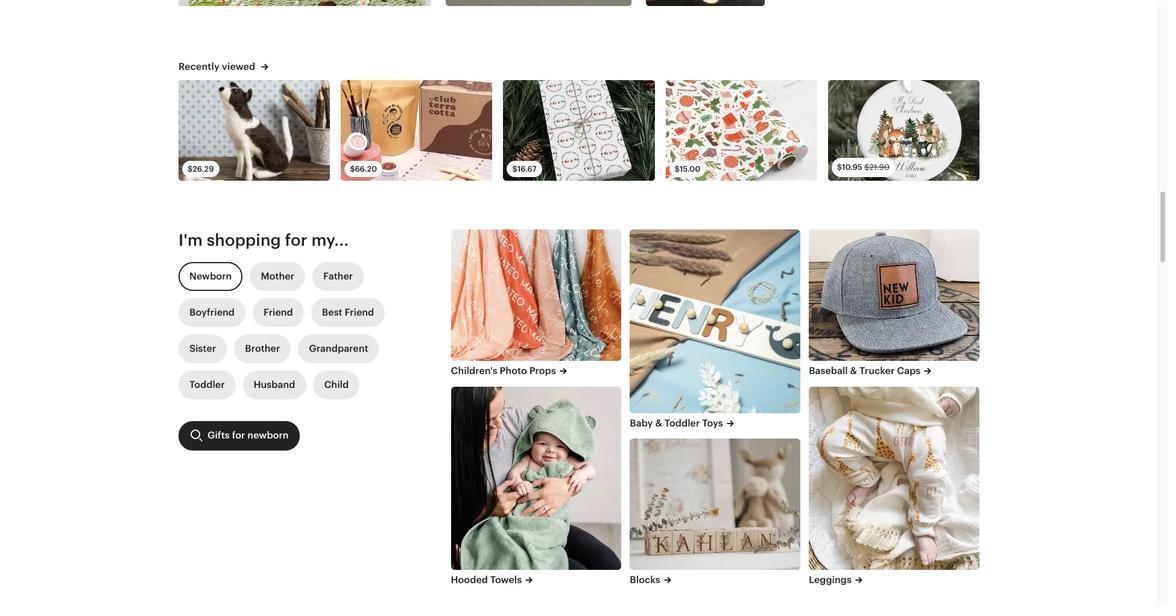 Task type: describe. For each thing, give the bounding box(es) containing it.
hooded towels
[[451, 575, 522, 586]]

forest punch needles start kit/ beginner punch needle kit with adjustable punch needle/ punch needle kit with yarn/all materials included image
[[179, 0, 431, 6]]

$ for $ 16.67
[[512, 165, 517, 174]]

$ for $ 10.95 $ 21.90
[[837, 163, 842, 172]]

recently viewed
[[179, 61, 258, 72]]

$ 66.20
[[350, 165, 377, 174]]

viewed
[[222, 61, 255, 72]]

giraffe personalised baby leggings image
[[809, 387, 980, 571]]

baseball & trucker caps link
[[809, 365, 980, 379]]

children's photo props link
[[451, 365, 622, 379]]

0 vertical spatial toddler
[[189, 379, 225, 391]]

father
[[323, 271, 353, 282]]

recently viewed link
[[179, 60, 269, 73]]

my...
[[312, 231, 349, 250]]

newborn
[[189, 271, 232, 282]]

$ 16.67
[[512, 165, 537, 174]]

gifts for newborn link
[[179, 421, 300, 451]]

i'm shopping for my...
[[179, 231, 349, 250]]

personalized woodland animal ornament , my first christmas / christmas ornament / kids ornament / name ornament/ stocking stuffer/ baby gift image
[[828, 80, 980, 181]]

baseball
[[809, 366, 848, 377]]

blocks link
[[630, 574, 801, 588]]

2 friend from the left
[[345, 307, 374, 318]]

felting needle set, twenty five needles, color coded, star felting needles, twisted felting needles, wool painting, felting tools image
[[446, 0, 631, 6]]

boyfriend
[[189, 307, 235, 318]]

adult clay kit | start pottery at home | perfect gift for a mindful activity image
[[341, 80, 492, 181]]

floral wood alphabet blocks | personalized name | custom name blocks | handmade wood blocks | floral baby shower | floral nursery decor image
[[630, 439, 801, 571]]

personalised hooded bamboo and cotton baby or toddler towel with cute ears baby gift image
[[451, 387, 622, 571]]

towels
[[490, 575, 522, 586]]

recently
[[179, 61, 220, 72]]

hooded
[[451, 575, 488, 586]]

children's photo props
[[451, 366, 556, 377]]

16.67
[[517, 165, 537, 174]]

sister
[[189, 343, 216, 354]]

baby & toddler toys
[[630, 418, 723, 429]]

hooded towels link
[[451, 574, 622, 588]]

toddler inside baby & toddler toys link
[[665, 418, 700, 429]]

10.95
[[842, 163, 862, 172]]

0 vertical spatial for
[[285, 231, 308, 250]]

21.90
[[869, 163, 890, 172]]

gifts for newborn
[[208, 430, 289, 441]]

1 vertical spatial for
[[232, 430, 245, 441]]

$ for $ 66.20
[[350, 165, 355, 174]]

1 friend from the left
[[264, 307, 293, 318]]

$ 26.29
[[188, 165, 214, 174]]

caps
[[897, 366, 921, 377]]



Task type: locate. For each thing, give the bounding box(es) containing it.
wool roving, color roving, select a color, roving, spin fiber, wool for felting,  1 lb  merino wool, over 40 colors, crafting wool image
[[646, 0, 765, 6]]

leggings link
[[809, 574, 980, 588]]

1 horizontal spatial for
[[285, 231, 308, 250]]

& right baby at right bottom
[[655, 418, 662, 429]]

toddler left toys
[[665, 418, 700, 429]]

66.20
[[355, 165, 377, 174]]

for left my...
[[285, 231, 308, 250]]

$ 15.00
[[675, 165, 701, 174]]

15.00
[[680, 165, 701, 174]]

friend right best
[[345, 307, 374, 318]]

$ 10.95 $ 21.90
[[837, 163, 890, 172]]

shopping
[[207, 231, 281, 250]]

0 horizontal spatial for
[[232, 430, 245, 441]]

toddler
[[189, 379, 225, 391], [665, 418, 700, 429]]

toddler down sister
[[189, 379, 225, 391]]

1 horizontal spatial &
[[850, 366, 857, 377]]

for right gifts
[[232, 430, 245, 441]]

1 horizontal spatial friend
[[345, 307, 374, 318]]

friend down mother
[[264, 307, 293, 318]]

0 horizontal spatial friend
[[264, 307, 293, 318]]

leggings
[[809, 575, 852, 586]]

child
[[324, 379, 349, 391]]

baby & toddler toys link
[[630, 417, 801, 431]]

1 vertical spatial &
[[655, 418, 662, 429]]

0 vertical spatial &
[[850, 366, 857, 377]]

mother
[[261, 271, 294, 282]]

gifts
[[208, 430, 230, 441]]

border collie needle felting kit - felting for beginners - learn to needle felt - british wool needle felting kit - dog needle felting image
[[179, 80, 330, 181]]

baseball & trucker caps
[[809, 366, 921, 377]]

baby
[[630, 418, 653, 429]]

children's
[[451, 366, 497, 377]]

photo
[[500, 366, 527, 377]]

grandparent
[[309, 343, 368, 354]]

best
[[322, 307, 342, 318]]

&
[[850, 366, 857, 377], [655, 418, 662, 429]]

friend
[[264, 307, 293, 318], [345, 307, 374, 318]]

husband
[[254, 379, 295, 391]]

& for baseball
[[850, 366, 857, 377]]

blocks
[[630, 575, 660, 586]]

& left trucker on the bottom of page
[[850, 366, 857, 377]]

trucker
[[860, 366, 895, 377]]

1 horizontal spatial toddler
[[665, 418, 700, 429]]

& for baby
[[655, 418, 662, 429]]

baby kids hat snapback, new kid toddler youth adult cap, first day school, back to school, new baby pregnancy announcement, pregnancy reveal image
[[809, 230, 980, 361]]

best friend
[[322, 307, 374, 318]]

1 vertical spatial toddler
[[665, 418, 700, 429]]

$
[[837, 163, 842, 172], [864, 163, 869, 172], [188, 165, 193, 174], [350, 165, 355, 174], [512, 165, 517, 174], [675, 165, 680, 174]]

props
[[529, 366, 556, 377]]

$ for $ 15.00
[[675, 165, 680, 174]]

kids name blanket, personalized name blanket, baby name blanket, kids christmas gift, soft blanket with name, name blanket for boy, girl image
[[451, 230, 622, 361]]

toys
[[702, 418, 723, 429]]

26.29
[[193, 165, 214, 174]]

christmas gift wrap paper, christmas wrapping paper, christmas lights & women's rights, holiday paper, unique wrapping paper, custom gift image
[[503, 80, 655, 181]]

puzzle - wood - personalized - nursery - decor - design - names - wooden toys for toddlers - gift - birthday - montessori image
[[630, 230, 801, 414]]

i'm
[[179, 231, 203, 250]]

newborn
[[248, 430, 289, 441]]

$ for $ 26.29
[[188, 165, 193, 174]]

for
[[285, 231, 308, 250], [232, 430, 245, 441]]

0 horizontal spatial &
[[655, 418, 662, 429]]

0 horizontal spatial toddler
[[189, 379, 225, 391]]

holiday wrapping paper - my favorite things - holiday icons - holiday gift wrap - 3 sheets image
[[666, 80, 817, 181]]

brother
[[245, 343, 280, 354]]



Task type: vqa. For each thing, say whether or not it's contained in the screenshot.
the Gifts
yes



